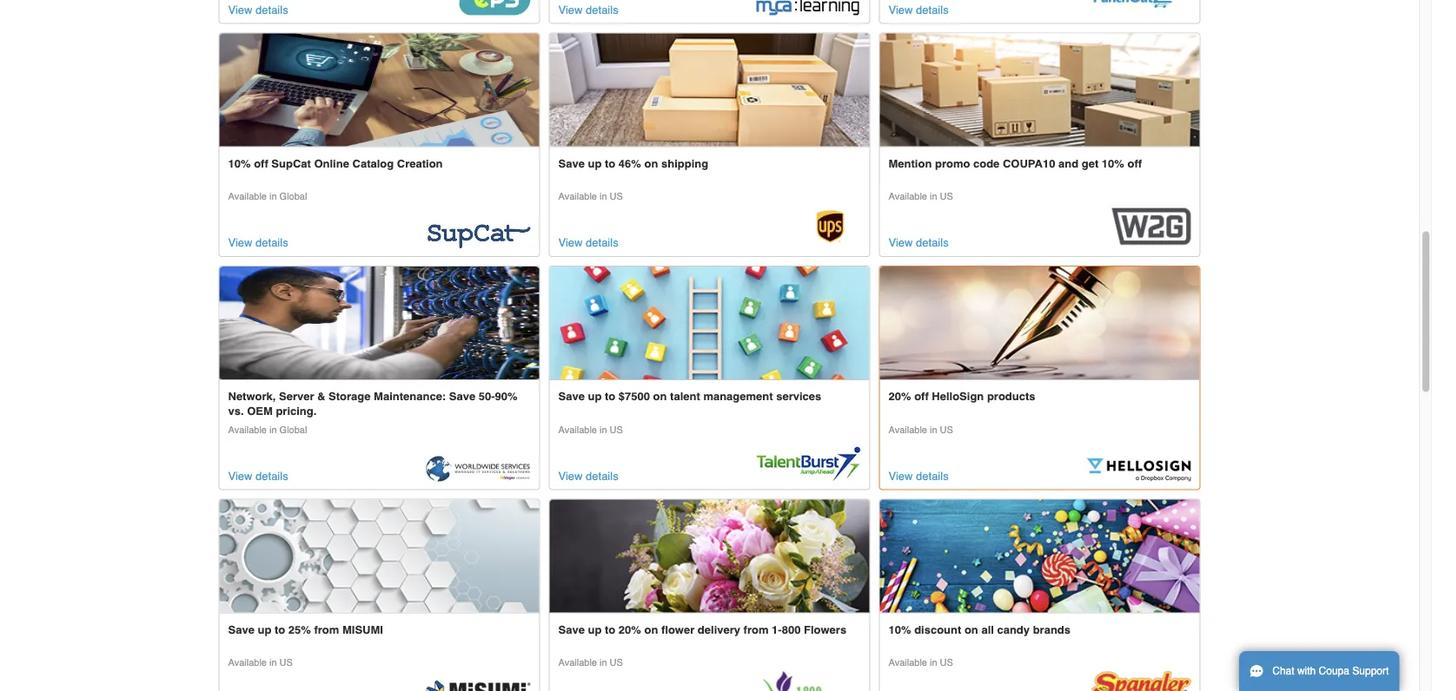 Task type: locate. For each thing, give the bounding box(es) containing it.
1 vertical spatial hellosign image
[[1087, 458, 1191, 482]]

global
[[279, 191, 307, 202], [279, 424, 307, 435]]

off for 20% off hellosign products
[[914, 390, 929, 403]]

10% up available in global
[[228, 157, 251, 170]]

server
[[279, 390, 314, 403]]

in for save up to 46% on shipping
[[600, 191, 607, 202]]

available in us for 20% off hellosign products
[[888, 424, 953, 435]]

view
[[228, 3, 252, 16], [558, 3, 583, 16], [888, 3, 913, 16], [228, 236, 252, 249], [558, 236, 583, 249], [888, 236, 913, 249], [228, 470, 252, 483], [558, 470, 583, 483], [888, 470, 913, 483]]

save for save up to 46% on shipping
[[558, 157, 585, 170]]

up for 46%
[[588, 157, 602, 170]]

ware2go image
[[880, 33, 1200, 146], [1112, 205, 1191, 249]]

network, server & storage maintenance: save 50-90% vs. oem pricing. available in global
[[228, 390, 518, 435]]

worldwide services image
[[219, 267, 539, 380], [426, 456, 530, 482]]

oem
[[247, 405, 273, 418]]

us
[[610, 191, 623, 202], [940, 191, 953, 202], [610, 424, 623, 435], [940, 424, 953, 435], [279, 658, 293, 669], [610, 658, 623, 669], [940, 658, 953, 669]]

in
[[269, 191, 277, 202], [600, 191, 607, 202], [930, 191, 937, 202], [269, 424, 277, 435], [600, 424, 607, 435], [930, 424, 937, 435], [269, 658, 277, 669], [600, 658, 607, 669], [930, 658, 937, 669]]

save
[[558, 157, 585, 170], [449, 390, 475, 403], [558, 390, 585, 403], [228, 624, 254, 637], [558, 624, 585, 637]]

storage
[[329, 390, 371, 403]]

available for save up to $7500 on talent management services
[[558, 424, 597, 435]]

save for save up to 25% from misumi
[[228, 624, 254, 637]]

46%
[[619, 157, 641, 170]]

up for 20%
[[588, 624, 602, 637]]

10% left discount
[[888, 624, 911, 637]]

to for $7500
[[605, 390, 615, 403]]

1 vertical spatial talentburst image
[[756, 447, 861, 482]]

details
[[256, 3, 288, 16], [586, 3, 618, 16], [916, 3, 949, 16], [256, 236, 288, 249], [586, 236, 618, 249], [916, 236, 949, 249], [256, 470, 288, 483], [586, 470, 618, 483], [916, 470, 949, 483]]

1 vertical spatial supcat services image
[[426, 225, 530, 249]]

talentburst image up save up to $7500 on talent management services
[[550, 267, 869, 380]]

global down 'pricing.'
[[279, 424, 307, 435]]

0 vertical spatial worldwide services image
[[219, 267, 539, 380]]

support
[[1352, 666, 1389, 678]]

up
[[588, 157, 602, 170], [588, 390, 602, 403], [258, 624, 271, 637], [588, 624, 602, 637]]

10%
[[228, 157, 251, 170], [1102, 157, 1124, 170], [888, 624, 911, 637]]

in for 10% off supcat online catalog creation
[[269, 191, 277, 202]]

to left '25%'
[[275, 624, 285, 637]]

in for 20% off hellosign products
[[930, 424, 937, 435]]

up left flower
[[588, 624, 602, 637]]

up left $7500
[[588, 390, 602, 403]]

available in us for mention promo code coupa10 and get 10% off
[[888, 191, 953, 202]]

off right get
[[1127, 157, 1142, 170]]

available for save up to 25% from misumi
[[228, 658, 267, 669]]

us for $7500
[[610, 424, 623, 435]]

on for shipping
[[644, 157, 658, 170]]

candy
[[997, 624, 1030, 637]]

available in us for 10% discount on all candy brands
[[888, 658, 953, 669]]

mention
[[888, 157, 932, 170]]

ups image
[[550, 33, 869, 146], [811, 205, 850, 249]]

to left 46%
[[605, 157, 615, 170]]

1-800 flowers image
[[550, 500, 869, 613], [763, 672, 861, 692]]

from left 1-
[[743, 624, 769, 637]]

misumi image
[[219, 500, 539, 613], [426, 681, 530, 692]]

catalog
[[352, 157, 394, 170]]

1-
[[772, 624, 782, 637]]

to left flower
[[605, 624, 615, 637]]

chat with coupa support button
[[1239, 652, 1399, 692]]

from right '25%'
[[314, 624, 339, 637]]

0 horizontal spatial from
[[314, 624, 339, 637]]

1 vertical spatial worldwide services image
[[426, 456, 530, 482]]

to left $7500
[[605, 390, 615, 403]]

hellosign image
[[880, 267, 1200, 380], [1087, 458, 1191, 482]]

on left flower
[[644, 624, 658, 637]]

off
[[254, 157, 268, 170], [1127, 157, 1142, 170], [914, 390, 929, 403]]

discount
[[914, 624, 961, 637]]

10% right get
[[1102, 157, 1124, 170]]

up left 46%
[[588, 157, 602, 170]]

available for 10% off supcat online catalog creation
[[228, 191, 267, 202]]

on left all
[[964, 624, 978, 637]]

available in us for save up to 46% on shipping
[[558, 191, 623, 202]]

talentburst image
[[550, 267, 869, 380], [756, 447, 861, 482]]

worldwide services image up storage
[[219, 267, 539, 380]]

off left supcat
[[254, 157, 268, 170]]

online
[[314, 157, 349, 170]]

up for 25%
[[258, 624, 271, 637]]

1 horizontal spatial 10%
[[888, 624, 911, 637]]

maintenance:
[[374, 390, 446, 403]]

1-800 flowers image down flowers
[[763, 672, 861, 692]]

up left '25%'
[[258, 624, 271, 637]]

50-
[[479, 390, 495, 403]]

network,
[[228, 390, 276, 403]]

1 vertical spatial global
[[279, 424, 307, 435]]

all
[[981, 624, 994, 637]]

on left talent
[[653, 390, 667, 403]]

save for save up to $7500 on talent management services
[[558, 390, 585, 403]]

from
[[314, 624, 339, 637], [743, 624, 769, 637]]

10% off supcat online catalog creation
[[228, 157, 443, 170]]

promo
[[935, 157, 970, 170]]

flower
[[661, 624, 695, 637]]

and
[[1058, 157, 1078, 170]]

2 global from the top
[[279, 424, 307, 435]]

2 horizontal spatial off
[[1127, 157, 1142, 170]]

1-800 flowers image up save up to 20% on flower delivery from 1-800 flowers
[[550, 500, 869, 613]]

available in us for save up to 25% from misumi
[[228, 658, 293, 669]]

myca learning image
[[756, 0, 861, 15]]

us for 20%
[[610, 658, 623, 669]]

20% left flower
[[619, 624, 641, 637]]

0 horizontal spatial 20%
[[619, 624, 641, 637]]

0 vertical spatial 20%
[[888, 390, 911, 403]]

global down supcat
[[279, 191, 307, 202]]

0 vertical spatial supcat services image
[[219, 33, 539, 146]]

with
[[1297, 666, 1316, 678]]

up for $7500
[[588, 390, 602, 403]]

talentburst image down services
[[756, 447, 861, 482]]

on right 46%
[[644, 157, 658, 170]]

view details
[[228, 3, 288, 16], [558, 3, 618, 16], [888, 3, 949, 16], [228, 236, 288, 249], [558, 236, 618, 249], [888, 236, 949, 249], [228, 470, 288, 483], [558, 470, 618, 483], [888, 470, 949, 483]]

spangler candy company image
[[880, 500, 1200, 613], [1092, 672, 1191, 692]]

1 horizontal spatial off
[[914, 390, 929, 403]]

0 vertical spatial global
[[279, 191, 307, 202]]

off left hellosign
[[914, 390, 929, 403]]

on
[[644, 157, 658, 170], [653, 390, 667, 403], [644, 624, 658, 637], [964, 624, 978, 637]]

eps image
[[459, 0, 530, 15]]

save for save up to 20% on flower delivery from 1-800 flowers
[[558, 624, 585, 637]]

worldwide services image down the 50-
[[426, 456, 530, 482]]

available in us
[[558, 191, 623, 202], [888, 191, 953, 202], [558, 424, 623, 435], [888, 424, 953, 435], [228, 658, 293, 669], [558, 658, 623, 669], [888, 658, 953, 669]]

chat with coupa support
[[1272, 666, 1389, 678]]

0 horizontal spatial 10%
[[228, 157, 251, 170]]

creation
[[397, 157, 443, 170]]

to for 20%
[[605, 624, 615, 637]]

global inside network, server & storage maintenance: save 50-90% vs. oem pricing. available in global
[[279, 424, 307, 435]]

off for 10% off supcat online catalog creation
[[254, 157, 268, 170]]

0 horizontal spatial off
[[254, 157, 268, 170]]

chat
[[1272, 666, 1294, 678]]

20% left hellosign
[[888, 390, 911, 403]]

in for save up to $7500 on talent management services
[[600, 424, 607, 435]]

20%
[[888, 390, 911, 403], [619, 624, 641, 637]]

available in global
[[228, 191, 307, 202]]

in for 10% discount on all candy brands
[[930, 658, 937, 669]]

to
[[605, 157, 615, 170], [605, 390, 615, 403], [275, 624, 285, 637], [605, 624, 615, 637]]

us for all
[[940, 658, 953, 669]]

1 horizontal spatial from
[[743, 624, 769, 637]]

vs.
[[228, 405, 244, 418]]

supcat services image
[[219, 33, 539, 146], [426, 225, 530, 249]]

view details button
[[228, 0, 288, 19], [558, 0, 618, 19], [888, 0, 949, 19], [228, 234, 288, 252], [558, 234, 618, 252], [888, 234, 949, 252], [228, 467, 288, 486], [558, 467, 618, 486], [888, 467, 949, 486]]

available
[[228, 191, 267, 202], [558, 191, 597, 202], [888, 191, 927, 202], [228, 424, 267, 435], [558, 424, 597, 435], [888, 424, 927, 435], [228, 658, 267, 669], [558, 658, 597, 669], [888, 658, 927, 669]]

1 vertical spatial ups image
[[811, 205, 850, 249]]

available for save up to 20% on flower delivery from 1-800 flowers
[[558, 658, 597, 669]]

on for flower
[[644, 624, 658, 637]]

on for talent
[[653, 390, 667, 403]]



Task type: vqa. For each thing, say whether or not it's contained in the screenshot.
Save up to 25% from MISUMI
yes



Task type: describe. For each thing, give the bounding box(es) containing it.
save up to 25% from misumi
[[228, 624, 383, 637]]

to for 25%
[[275, 624, 285, 637]]

800
[[782, 624, 801, 637]]

in for save up to 25% from misumi
[[269, 658, 277, 669]]

10% for 10% off supcat online catalog creation
[[228, 157, 251, 170]]

supcat
[[271, 157, 311, 170]]

20% off hellosign products
[[888, 390, 1035, 403]]

in inside network, server & storage maintenance: save 50-90% vs. oem pricing. available in global
[[269, 424, 277, 435]]

save inside network, server & storage maintenance: save 50-90% vs. oem pricing. available in global
[[449, 390, 475, 403]]

code
[[973, 157, 1000, 170]]

available in us for save up to 20% on flower delivery from 1-800 flowers
[[558, 658, 623, 669]]

25%
[[288, 624, 311, 637]]

0 vertical spatial hellosign image
[[880, 267, 1200, 380]]

0 vertical spatial ups image
[[550, 33, 869, 146]]

0 vertical spatial misumi image
[[219, 500, 539, 613]]

management
[[703, 390, 773, 403]]

us for products
[[940, 424, 953, 435]]

to for 46%
[[605, 157, 615, 170]]

us for coupa10
[[940, 191, 953, 202]]

available for mention promo code coupa10 and get 10% off
[[888, 191, 927, 202]]

available for save up to 46% on shipping
[[558, 191, 597, 202]]

0 vertical spatial spangler candy company image
[[880, 500, 1200, 613]]

us for 46%
[[610, 191, 623, 202]]

available in us for save up to $7500 on talent management services
[[558, 424, 623, 435]]

services
[[776, 390, 821, 403]]

in for save up to 20% on flower delivery from 1-800 flowers
[[600, 658, 607, 669]]

save up to 20% on flower delivery from 1-800 flowers
[[558, 624, 846, 637]]

save up to 46% on shipping
[[558, 157, 708, 170]]

available for 20% off hellosign products
[[888, 424, 927, 435]]

1 vertical spatial misumi image
[[426, 681, 530, 692]]

0 vertical spatial ware2go image
[[880, 33, 1200, 146]]

1 vertical spatial ware2go image
[[1112, 205, 1191, 249]]

brands
[[1033, 624, 1071, 637]]

&
[[317, 390, 325, 403]]

shipping
[[661, 157, 708, 170]]

punchout2go image
[[1087, 0, 1191, 15]]

$7500
[[619, 390, 650, 403]]

available for 10% discount on all candy brands
[[888, 658, 927, 669]]

in for mention promo code coupa10 and get 10% off
[[930, 191, 937, 202]]

get
[[1082, 157, 1099, 170]]

products
[[987, 390, 1035, 403]]

available inside network, server & storage maintenance: save 50-90% vs. oem pricing. available in global
[[228, 424, 267, 435]]

10% for 10% discount on all candy brands
[[888, 624, 911, 637]]

1 from from the left
[[314, 624, 339, 637]]

2 horizontal spatial 10%
[[1102, 157, 1124, 170]]

0 vertical spatial talentburst image
[[550, 267, 869, 380]]

mention promo code coupa10 and get 10% off
[[888, 157, 1142, 170]]

0 vertical spatial 1-800 flowers image
[[550, 500, 869, 613]]

pricing.
[[276, 405, 317, 418]]

hellosign
[[932, 390, 984, 403]]

delivery
[[698, 624, 740, 637]]

90%
[[495, 390, 518, 403]]

1 vertical spatial spangler candy company image
[[1092, 672, 1191, 692]]

save up to $7500 on talent management services
[[558, 390, 821, 403]]

1 vertical spatial 1-800 flowers image
[[763, 672, 861, 692]]

talent
[[670, 390, 700, 403]]

coupa10
[[1003, 157, 1055, 170]]

misumi
[[342, 624, 383, 637]]

10% discount on all candy brands
[[888, 624, 1071, 637]]

2 from from the left
[[743, 624, 769, 637]]

1 vertical spatial 20%
[[619, 624, 641, 637]]

us for 25%
[[279, 658, 293, 669]]

1 global from the top
[[279, 191, 307, 202]]

1 horizontal spatial 20%
[[888, 390, 911, 403]]

flowers
[[804, 624, 846, 637]]

coupa
[[1319, 666, 1349, 678]]



